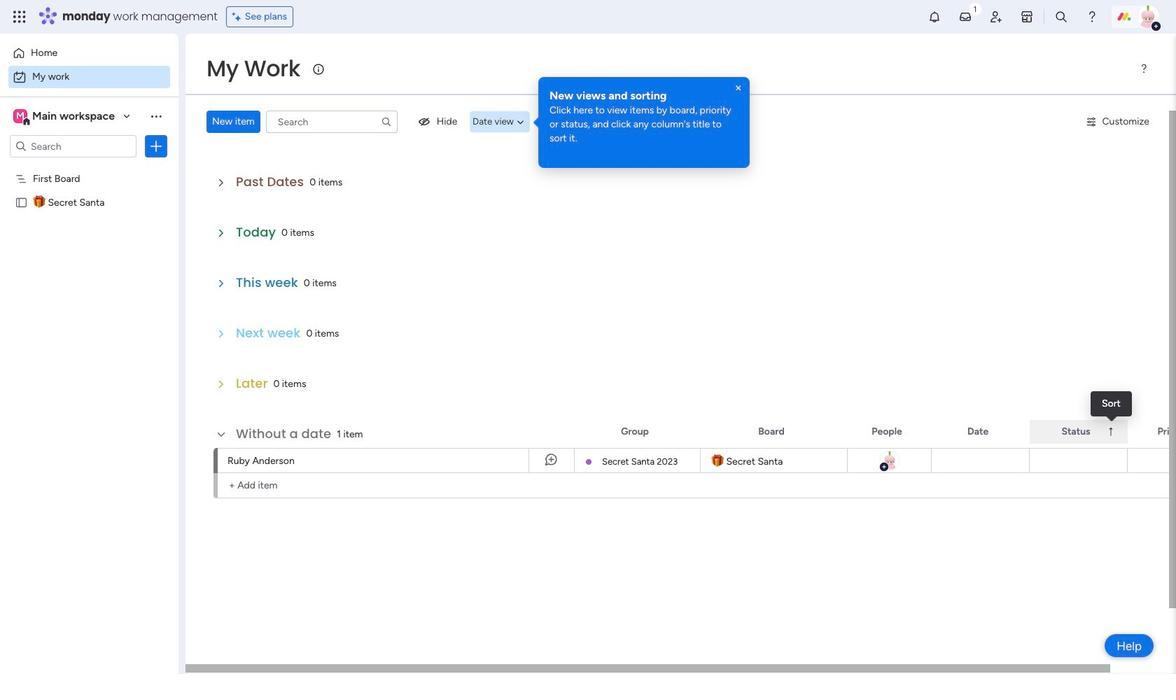 Task type: locate. For each thing, give the bounding box(es) containing it.
sort image
[[1106, 426, 1117, 438]]

search image
[[381, 116, 392, 127]]

column header
[[1030, 420, 1128, 444]]

workspace image
[[13, 109, 27, 124]]

1 image
[[969, 1, 982, 16]]

help image
[[1085, 10, 1099, 24]]

None search field
[[266, 111, 398, 133]]

heading
[[550, 88, 739, 104]]

option
[[8, 42, 170, 64], [8, 66, 170, 88], [0, 166, 179, 168]]

Search in workspace field
[[29, 138, 117, 154]]

workspace selection element
[[13, 108, 117, 126]]

search everything image
[[1054, 10, 1068, 24]]

invite members image
[[989, 10, 1003, 24]]

list box
[[0, 163, 179, 403]]

ruby anderson image
[[1137, 6, 1159, 28]]



Task type: vqa. For each thing, say whether or not it's contained in the screenshot.
v2 user feedback IMAGE
no



Task type: describe. For each thing, give the bounding box(es) containing it.
notifications image
[[928, 10, 942, 24]]

monday marketplace image
[[1020, 10, 1034, 24]]

Filter dashboard by text search field
[[266, 111, 398, 133]]

menu image
[[1138, 63, 1150, 74]]

1 vertical spatial option
[[8, 66, 170, 88]]

0 vertical spatial option
[[8, 42, 170, 64]]

public board image
[[15, 195, 28, 209]]

ruby anderson image
[[879, 450, 900, 471]]

2 vertical spatial option
[[0, 166, 179, 168]]

update feed image
[[958, 10, 972, 24]]

options image
[[149, 139, 163, 153]]

close image
[[733, 83, 744, 94]]

see plans image
[[232, 9, 245, 25]]

select product image
[[13, 10, 27, 24]]

workspace options image
[[149, 109, 163, 123]]



